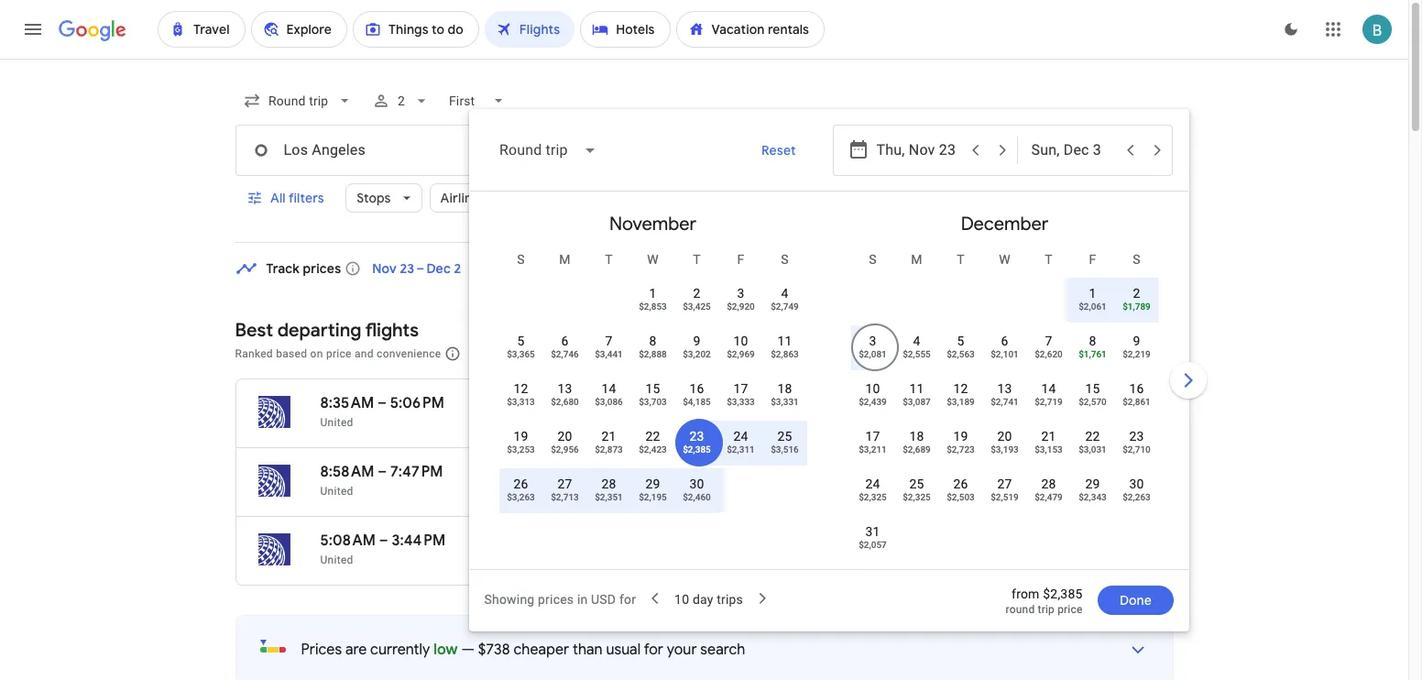 Task type: vqa. For each thing, say whether or not it's contained in the screenshot.


Task type: describe. For each thing, give the bounding box(es) containing it.
leaves los angeles international airport at 5:08 am on thursday, november 23 and arrives at boston logan international airport at 3:44 pm on thursday, november 23. element
[[320, 532, 446, 550]]

hr for 7
[[604, 463, 618, 481]]

fri, dec 8 element
[[1090, 332, 1097, 350]]

, 2057 us dollars element
[[859, 540, 887, 550]]

– for 5:06 pm
[[378, 394, 387, 413]]

8:35 am
[[320, 394, 374, 413]]

1 for stop
[[712, 463, 718, 481]]

sat, nov 18 element
[[778, 380, 793, 398]]

$3,086
[[595, 397, 623, 407]]

sun, dec 10 element
[[866, 380, 881, 398]]

, 2219 us dollars element
[[1123, 349, 1151, 359]]

4 s from the left
[[1133, 252, 1141, 267]]

15 $2,570
[[1079, 381, 1107, 407]]

lax for 5
[[593, 416, 614, 429]]

$2,084
[[1052, 463, 1100, 481]]

wed, nov 29 element
[[646, 475, 661, 493]]

2084 US dollars text field
[[1052, 463, 1100, 481]]

co for 805 kg co
[[890, 532, 912, 550]]

bags button
[[525, 183, 597, 213]]

, 2719 us dollars element
[[1035, 397, 1063, 407]]

, 2723 us dollars element
[[947, 445, 975, 455]]

, 3211 us dollars element
[[859, 445, 887, 455]]

, 2680 us dollars element
[[551, 397, 579, 407]]

row containing 26
[[499, 467, 719, 519]]

may
[[883, 347, 905, 360]]

$3,333
[[727, 397, 755, 407]]

7 $3,441
[[595, 334, 623, 359]]

kg inside kg co 2
[[868, 463, 884, 481]]

$2,570
[[1079, 397, 1107, 407]]

9 for 9 $3,202
[[693, 334, 701, 348]]

stop
[[721, 463, 751, 481]]

$2,479
[[1035, 492, 1063, 502]]

w for november
[[647, 252, 659, 267]]

, 3313 us dollars element
[[507, 397, 535, 407]]

– for 3:44 pm
[[379, 532, 388, 550]]

$2,853
[[639, 302, 667, 312]]

price button
[[604, 183, 677, 213]]

$3,441
[[595, 349, 623, 359]]

row containing 5
[[499, 324, 807, 376]]

m for november
[[559, 252, 571, 267]]

convenience
[[377, 347, 441, 360]]

20 for 20 $2,956
[[558, 429, 573, 444]]

sun, dec 31 element
[[866, 523, 881, 541]]

805
[[841, 532, 867, 550]]

$3,331
[[771, 397, 799, 407]]

1 vertical spatial for
[[620, 592, 636, 607]]

sat, nov 11 element
[[778, 332, 793, 350]]

united for 5:08 am
[[320, 554, 354, 567]]

2 button
[[365, 79, 438, 123]]

4 for 4 $2,749
[[781, 286, 789, 301]]

1 stop flight. element
[[712, 463, 751, 484]]

2 inside 2 $1,789
[[1134, 286, 1141, 301]]

15 $3,703
[[639, 381, 667, 407]]

25 for 25 $3,516
[[778, 429, 793, 444]]

co for 1,180 kg co 2
[[896, 394, 918, 413]]

28 $2,351
[[595, 477, 623, 502]]

21 for 21 $3,153
[[1042, 429, 1057, 444]]

, 3441 us dollars element
[[595, 349, 623, 359]]

, 2920 us dollars element
[[727, 302, 755, 312]]

wed, dec 13 element
[[998, 380, 1013, 398]]

thu, nov 23, departure date. element
[[690, 427, 705, 446]]

28 for 28 $2,479
[[1042, 477, 1057, 491]]

thu, dec 21 element
[[1042, 427, 1057, 446]]

kg co 2
[[864, 463, 917, 484]]

, 2519 us dollars element
[[991, 492, 1019, 502]]

15 for 15 $3,703
[[646, 381, 661, 396]]

29 for 29 $2,343
[[1086, 477, 1101, 491]]

min inside 1 stop 1 hr 27 min
[[751, 485, 770, 498]]

trip for $1,975
[[1082, 417, 1100, 430]]

27 for 27 $2,713
[[558, 477, 573, 491]]

24 for 24 $2,325
[[866, 477, 881, 491]]

fri, nov 17 element
[[734, 380, 749, 398]]

thu, dec 28 element
[[1042, 475, 1057, 493]]

$2,563
[[947, 349, 975, 359]]

, 3333 us dollars element
[[727, 397, 755, 407]]

26 $2,503
[[947, 477, 975, 502]]

$3,365
[[507, 349, 535, 359]]

$3,211
[[859, 445, 887, 455]]

tue, nov 21 element
[[602, 427, 617, 446]]

31 inside the 5 hr 31 min lax
[[622, 394, 636, 413]]

$2,311
[[727, 445, 755, 455]]

hr inside 1 stop 1 hr 27 min
[[722, 485, 732, 498]]

prices for showing
[[538, 592, 574, 607]]

5 $3,365
[[507, 334, 535, 359]]

$2,723
[[947, 445, 975, 455]]

all filters
[[270, 190, 324, 206]]

$2,423
[[639, 445, 667, 455]]

10 for 10 day trips
[[675, 592, 690, 607]]

Arrival time: 7:47 PM. text field
[[391, 463, 443, 481]]

16 for 16 $2,861
[[1130, 381, 1145, 396]]

20 for 20 $3,193
[[998, 429, 1013, 444]]

25 $3,516
[[771, 429, 799, 455]]

wed, dec 20 element
[[998, 427, 1013, 446]]

23 $2,385
[[683, 429, 711, 455]]

29 $2,343
[[1079, 477, 1107, 502]]

bag fees button
[[836, 347, 880, 360]]

prices for prices include required taxes + fees for 2 adults. optional charges and bag fees may apply. passenger assistance
[[472, 347, 505, 360]]

9 $2,219
[[1123, 334, 1151, 359]]

loading results progress bar
[[0, 59, 1409, 62]]

21 $2,873
[[595, 429, 623, 455]]

24 for 24 $2,311
[[734, 429, 749, 444]]

row containing 19
[[499, 419, 807, 471]]

mon, dec 25 element
[[910, 475, 925, 493]]

0 vertical spatial for
[[659, 347, 673, 360]]

14 $3,086
[[595, 381, 623, 407]]

, 3425 us dollars element
[[683, 302, 711, 312]]

, 2741 us dollars element
[[991, 397, 1019, 407]]

$3,193
[[991, 445, 1019, 455]]

21 for 21 $2,873
[[602, 429, 617, 444]]

, 3202 us dollars element
[[683, 349, 711, 359]]

17 for 17 $3,211
[[866, 429, 881, 444]]

, 3153 us dollars element
[[1035, 445, 1063, 455]]

wed, dec 27 element
[[998, 475, 1013, 493]]

kg for 805
[[870, 532, 886, 550]]

11 for 11 $2,863
[[778, 334, 793, 348]]

5 for $3,365
[[517, 334, 525, 348]]

times
[[696, 190, 732, 206]]

$2,620
[[1035, 349, 1063, 359]]

$2,873
[[595, 445, 623, 455]]

12 $3,313
[[507, 381, 535, 407]]

nov
[[372, 260, 397, 277]]

8:58 am – 7:47 pm united
[[320, 463, 443, 498]]

sort
[[1097, 345, 1123, 361]]

11 $2,863
[[771, 334, 799, 359]]

layover (1 of 1) is a 1 hr 27 min layover at denver international airport in denver. element
[[712, 484, 831, 499]]

min for 7 hr 49 min
[[642, 463, 667, 481]]

31 $2,057
[[859, 524, 887, 550]]

29 $2,195
[[639, 477, 667, 502]]

2 inside kg co 2
[[910, 469, 917, 484]]

row containing 10
[[851, 371, 1159, 424]]

times button
[[685, 183, 763, 213]]

$2,385 for 23
[[683, 445, 711, 455]]

cheaper
[[514, 641, 569, 659]]

6 for 6 $2,101
[[1002, 334, 1009, 348]]

fri, dec 1 element
[[1090, 284, 1097, 303]]

sat, nov 25 element
[[778, 427, 793, 446]]

, 2385 us dollars element
[[683, 445, 711, 455]]

2 vertical spatial for
[[644, 641, 664, 659]]

leaves los angeles international airport at 8:58 am on thursday, november 23 and arrives at boston logan international airport at 7:47 pm on thursday, november 23. element
[[320, 463, 443, 481]]

– inside 7 hr 49 min lax – bos
[[614, 485, 621, 498]]

graph
[[1120, 266, 1156, 282]]

9 $3,202
[[683, 334, 711, 359]]

sat, dec 16 element
[[1130, 380, 1145, 398]]

+
[[624, 347, 630, 360]]

price inside best departing flights main content
[[326, 347, 352, 360]]

805 kg co
[[841, 532, 912, 550]]

1 for $2,061
[[1090, 286, 1097, 301]]

wed, nov 1 element
[[649, 284, 657, 303]]

10 for 10 $2,439
[[866, 381, 881, 396]]

tue, nov 28 element
[[602, 475, 617, 493]]

tue, dec 12 element
[[954, 380, 969, 398]]

3 for 3 $2,920
[[737, 286, 745, 301]]

usd
[[591, 592, 616, 607]]

sort by:
[[1097, 345, 1145, 361]]

price for price graph
[[1086, 266, 1117, 282]]

based
[[276, 347, 307, 360]]

best
[[235, 319, 273, 342]]

showing
[[484, 592, 535, 607]]

currently
[[370, 641, 430, 659]]

24 $2,311
[[727, 429, 755, 455]]

6 $2,746
[[551, 334, 579, 359]]

tue, dec 26 element
[[954, 475, 969, 493]]

26 for 26 $2,503
[[954, 477, 969, 491]]

2 and from the left
[[814, 347, 833, 360]]

$2,888
[[639, 349, 667, 359]]

sat, dec 2 element
[[1134, 284, 1141, 303]]

passenger
[[941, 347, 995, 360]]

19 for 19 $2,723
[[954, 429, 969, 444]]

$2,101
[[991, 349, 1019, 359]]

mon, dec 18 element
[[910, 427, 925, 446]]

tue, dec 5 element
[[958, 332, 965, 350]]

$2,081
[[859, 349, 887, 359]]

25 $2,325
[[903, 477, 931, 502]]

4 for 4 $2,555
[[914, 334, 921, 348]]

$3,202
[[683, 349, 711, 359]]

mon, dec 11 element
[[910, 380, 925, 398]]

round for $1,975
[[1050, 417, 1079, 430]]

lax for 7
[[593, 485, 614, 498]]

$1,789
[[1123, 302, 1151, 312]]

nonstop flight. element
[[712, 394, 769, 415]]

, 2195 us dollars element
[[639, 492, 667, 502]]

7 for $3,441
[[605, 334, 613, 348]]

airlines
[[441, 190, 486, 206]]

november row group
[[477, 199, 829, 562]]

25 for 25 $2,325
[[910, 477, 925, 491]]

22 $2,423
[[639, 429, 667, 455]]

1 for $2,853
[[649, 286, 657, 301]]

flights
[[365, 319, 419, 342]]

grid inside search field
[[477, 199, 1181, 580]]

, 2969 us dollars element
[[727, 349, 755, 359]]

12 $3,189
[[947, 381, 975, 407]]

14 for 14 $2,719
[[1042, 381, 1057, 396]]

track
[[266, 260, 300, 277]]

1 $2,061
[[1079, 286, 1107, 312]]

trip inside from $2,385 round trip price
[[1038, 603, 1055, 616]]

$3,703
[[639, 397, 667, 407]]

22 for 22 $2,423
[[646, 429, 661, 444]]

$3,153
[[1035, 445, 1063, 455]]

f for november
[[738, 252, 745, 267]]

, 3189 us dollars element
[[947, 397, 975, 407]]

wed, dec 6 element
[[1002, 332, 1009, 350]]

17 $3,333
[[727, 381, 755, 407]]

, 4185 us dollars element
[[683, 397, 711, 407]]

13 $2,680
[[551, 381, 579, 407]]

11 $3,087
[[903, 381, 931, 407]]

26 $3,263
[[507, 477, 535, 502]]

, 2710 us dollars element
[[1123, 445, 1151, 455]]

price inside from $2,385 round trip price
[[1058, 603, 1083, 616]]

w for december
[[999, 252, 1011, 267]]

$3,263
[[507, 492, 535, 502]]

united for 8:58 am
[[320, 485, 354, 498]]

Departure time: 8:35 AM. text field
[[320, 394, 374, 413]]

track prices
[[266, 260, 341, 277]]

$2,084 round trip
[[1050, 463, 1100, 499]]

november
[[610, 213, 697, 236]]

, 2873 us dollars element
[[595, 445, 623, 455]]

sun, nov 26 element
[[514, 475, 529, 493]]

min for 5 hr 31 min
[[639, 394, 664, 413]]

$2,863
[[771, 349, 799, 359]]

price for price
[[615, 190, 646, 206]]



Task type: locate. For each thing, give the bounding box(es) containing it.
thu, dec 14 element
[[1042, 380, 1057, 398]]

1 vertical spatial prices
[[301, 641, 342, 659]]

2 19 from the left
[[954, 429, 969, 444]]

0 vertical spatial co
[[896, 394, 918, 413]]

fri, dec 22 element
[[1086, 427, 1101, 446]]

2 m from the left
[[912, 252, 923, 267]]

$4,185
[[683, 397, 711, 407]]

8 for 8 $2,888
[[649, 334, 657, 348]]

5:08 am – 3:44 pm united
[[320, 532, 446, 567]]

0 vertical spatial kg
[[876, 394, 892, 413]]

fri, nov 3 element
[[737, 284, 745, 303]]

1 26 from the left
[[514, 477, 529, 491]]

for right wed, nov 8 element
[[659, 347, 673, 360]]

min inside 7 hr 49 min lax – bos
[[642, 463, 667, 481]]

1 united from the top
[[320, 416, 354, 429]]

m inside december row group
[[912, 252, 923, 267]]

29 up $2,343
[[1086, 477, 1101, 491]]

2 15 from the left
[[1086, 381, 1101, 396]]

25 down , 2689 us dollars element
[[910, 477, 925, 491]]

grid containing november
[[477, 199, 1181, 580]]

, 2061 us dollars element
[[1079, 302, 1107, 312]]

7:47 pm
[[391, 463, 443, 481]]

s
[[517, 252, 525, 267], [781, 252, 789, 267], [869, 252, 877, 267], [1133, 252, 1141, 267]]

fri, dec 15 element
[[1086, 380, 1101, 398]]

and left bag at the bottom right of the page
[[814, 347, 833, 360]]

8 inside 8 $2,888
[[649, 334, 657, 348]]

6 inside 6 $2,746
[[561, 334, 569, 348]]

1 horizontal spatial 25
[[910, 477, 925, 491]]

s down the bags popup button
[[517, 252, 525, 267]]

17 up , 3333 us dollars element
[[734, 381, 749, 396]]

price
[[326, 347, 352, 360], [1058, 603, 1083, 616]]

$2,719
[[1035, 397, 1063, 407]]

2 t from the left
[[693, 252, 701, 267]]

27 inside 27 $2,519
[[998, 477, 1013, 491]]

2 horizontal spatial 5
[[958, 334, 965, 348]]

27 inside 27 $2,713
[[558, 477, 573, 491]]

main menu image
[[22, 18, 44, 40]]

price left done button
[[1058, 603, 1083, 616]]

tue, nov 7 element
[[605, 332, 613, 350]]

thu, nov 16 element
[[690, 380, 705, 398]]

18 inside '18 $3,331'
[[778, 381, 793, 396]]

0 vertical spatial round
[[1050, 417, 1079, 430]]

1 vertical spatial round
[[1050, 486, 1079, 499]]

co inside 1,180 kg co 2
[[896, 394, 918, 413]]

emissions button
[[770, 183, 872, 213]]

1 w from the left
[[647, 252, 659, 267]]

prices left 'are'
[[301, 641, 342, 659]]

4 t from the left
[[1045, 252, 1053, 267]]

$2,555
[[903, 349, 931, 359]]

10 for 10 $2,969
[[734, 334, 749, 348]]

1 horizontal spatial 8
[[1090, 334, 1097, 348]]

connecting
[[891, 190, 962, 206]]

9
[[693, 334, 701, 348], [1134, 334, 1141, 348]]

7 for hr
[[593, 463, 601, 481]]

row containing 3
[[851, 324, 1159, 376]]

1 horizontal spatial price
[[1058, 603, 1083, 616]]

f up fri, dec 1 element
[[1090, 252, 1097, 267]]

lax left the bos
[[593, 485, 614, 498]]

1 vertical spatial price
[[1086, 266, 1117, 282]]

, 2263 us dollars element
[[1123, 492, 1151, 502]]

None search field
[[235, 79, 1211, 632]]

3:44 pm
[[392, 532, 446, 550]]

2 30 from the left
[[1130, 477, 1145, 491]]

1 vertical spatial 18
[[910, 429, 925, 444]]

0 horizontal spatial and
[[355, 347, 374, 360]]

1 fees from the left
[[633, 347, 656, 360]]

wed, nov 8 element
[[649, 332, 657, 350]]

18 up $2,689 at the bottom right of the page
[[910, 429, 925, 444]]

united inside 8:35 am – 5:06 pm united
[[320, 416, 354, 429]]

f for december
[[1090, 252, 1097, 267]]

3 t from the left
[[957, 252, 965, 267]]

united down 8:58 am
[[320, 485, 354, 498]]

23 inside 23 $2,385
[[690, 429, 705, 444]]

2 inside find the best price region
[[454, 260, 461, 277]]

12 for 12 $3,189
[[954, 381, 969, 396]]

31 inside 31 $2,057
[[866, 524, 881, 539]]

1 and from the left
[[355, 347, 374, 360]]

trip for $2,084
[[1082, 486, 1100, 499]]

1 21 from the left
[[602, 429, 617, 444]]

10 up $2,439
[[866, 381, 881, 396]]

20 up , 3193 us dollars element
[[998, 429, 1013, 444]]

4 inside the 4 $2,555
[[914, 334, 921, 348]]

19 $3,253
[[507, 429, 535, 455]]

2 vertical spatial trip
[[1038, 603, 1055, 616]]

0 horizontal spatial 26
[[514, 477, 529, 491]]

next image
[[1167, 358, 1211, 402]]

$2,057
[[859, 540, 887, 550]]

row containing 12
[[499, 371, 807, 424]]

8:35 am – 5:06 pm united
[[320, 394, 445, 429]]

28
[[602, 477, 617, 491], [1042, 477, 1057, 491]]

2
[[398, 94, 405, 108], [454, 260, 461, 277], [693, 286, 701, 301], [1134, 286, 1141, 301], [676, 347, 683, 360], [918, 400, 925, 415], [910, 469, 917, 484]]

hr inside 7 hr 49 min lax – bos
[[604, 463, 618, 481]]

, 2861 us dollars element
[[1123, 397, 1151, 407]]

1 horizontal spatial 11
[[910, 381, 925, 396]]

28 inside the 28 $2,351
[[602, 477, 617, 491]]

and down flights on the left of the page
[[355, 347, 374, 360]]

1 vertical spatial price
[[1058, 603, 1083, 616]]

round for $2,084
[[1050, 486, 1079, 499]]

24 down $3,211
[[866, 477, 881, 491]]

6 up the $2,746
[[561, 334, 569, 348]]

– inside 5:08 am – 3:44 pm united
[[379, 532, 388, 550]]

0 vertical spatial 31
[[622, 394, 636, 413]]

17 inside the 17 $3,333
[[734, 381, 749, 396]]

$3,516
[[771, 445, 799, 455]]

14 for 14 $3,086
[[602, 381, 617, 396]]

2 s from the left
[[781, 252, 789, 267]]

2 23 from the left
[[1130, 429, 1145, 444]]

sun, dec 3, return date. element
[[870, 332, 877, 350]]

1 horizontal spatial 20
[[998, 429, 1013, 444]]

13 inside 13 $2,680
[[558, 381, 573, 396]]

1 vertical spatial united
[[320, 485, 354, 498]]

low
[[434, 641, 458, 659]]

28 inside 28 $2,479
[[1042, 477, 1057, 491]]

15 for 15 $2,570
[[1086, 381, 1101, 396]]

– for 7:47 pm
[[378, 463, 387, 481]]

2 inside 1,180 kg co 2
[[918, 400, 925, 415]]

0 horizontal spatial 25
[[778, 429, 793, 444]]

7 inside 7 $3,441
[[605, 334, 613, 348]]

1 stop 1 hr 27 min
[[712, 463, 770, 498]]

1 horizontal spatial 15
[[1086, 381, 1101, 396]]

2 fees from the left
[[858, 347, 880, 360]]

1 t from the left
[[605, 252, 613, 267]]

0 horizontal spatial 29
[[646, 477, 661, 491]]

w up wed, nov 1 element
[[647, 252, 659, 267]]

kg
[[876, 394, 892, 413], [868, 463, 884, 481], [870, 532, 886, 550]]

1 $2,325 from the left
[[859, 492, 887, 502]]

0 vertical spatial 17
[[734, 381, 749, 396]]

19 for 19 $3,253
[[514, 429, 529, 444]]

0 horizontal spatial 13
[[558, 381, 573, 396]]

2 16 from the left
[[1130, 381, 1145, 396]]

prices
[[303, 260, 341, 277], [538, 592, 574, 607]]

round inside $2,084 round trip
[[1050, 486, 1079, 499]]

0 horizontal spatial 11
[[778, 334, 793, 348]]

3 for 3 $2,081
[[870, 334, 877, 348]]

0 horizontal spatial 16
[[690, 381, 705, 396]]

, 1761 us dollars element
[[1079, 349, 1107, 359]]

mon, nov 20 element
[[558, 427, 573, 446]]

16 inside 16 $4,185
[[690, 381, 705, 396]]

row containing 24
[[851, 467, 1159, 519]]

1 20 from the left
[[558, 429, 573, 444]]

26 up , 3263 us dollars element
[[514, 477, 529, 491]]

total duration 7 hr 49 min. element
[[593, 463, 712, 484]]

16 up , 2861 us dollars element
[[1130, 381, 1145, 396]]

1 vertical spatial lax
[[593, 485, 614, 498]]

price right the on
[[326, 347, 352, 360]]

20
[[558, 429, 573, 444], [998, 429, 1013, 444]]

30 up ", 2263 us dollars" element
[[1130, 477, 1145, 491]]

25 inside the 25 $3,516
[[778, 429, 793, 444]]

round inside from $2,385 round trip price
[[1006, 603, 1035, 616]]

1 horizontal spatial 28
[[1042, 477, 1057, 491]]

, 2351 us dollars element
[[595, 492, 623, 502]]

Departure time: 8:58 AM. text field
[[320, 463, 374, 481]]

thu, nov 30 element
[[690, 475, 705, 493]]

21 $3,153
[[1035, 429, 1063, 455]]

0 horizontal spatial $2,385
[[683, 445, 711, 455]]

20 up the , 2956 us dollars element
[[558, 429, 573, 444]]

0 horizontal spatial 28
[[602, 477, 617, 491]]

, 3331 us dollars element
[[771, 397, 799, 407]]

0 horizontal spatial 14
[[602, 381, 617, 396]]

0 horizontal spatial price
[[615, 190, 646, 206]]

0 vertical spatial prices
[[303, 260, 341, 277]]

0 horizontal spatial prices
[[303, 260, 341, 277]]

$2,460
[[683, 492, 711, 502]]

0 horizontal spatial 6
[[561, 334, 569, 348]]

s up sat, dec 2 element
[[1133, 252, 1141, 267]]

row containing 17
[[851, 419, 1159, 471]]

united inside 5:08 am – 3:44 pm united
[[320, 554, 354, 567]]

1 f from the left
[[738, 252, 745, 267]]

1 vertical spatial 10
[[866, 381, 881, 396]]

, 2746 us dollars element
[[551, 349, 579, 359]]

price inside price popup button
[[615, 190, 646, 206]]

1 horizontal spatial 5
[[593, 394, 601, 413]]

7 hr 49 min lax – bos
[[593, 463, 667, 498]]

18 for 18 $2,689
[[910, 429, 925, 444]]

10 inside the 10 $2,969
[[734, 334, 749, 348]]

prices for prices are currently low — $738 cheaper than usual for your search
[[301, 641, 342, 659]]

22 inside 22 $2,423
[[646, 429, 661, 444]]

, 2713 us dollars element
[[551, 492, 579, 502]]

, 2620 us dollars element
[[1035, 349, 1063, 359]]

4 inside 4 $2,749
[[781, 286, 789, 301]]

, 2503 us dollars element
[[947, 492, 975, 502]]

27 inside 1 stop 1 hr 27 min
[[735, 485, 748, 498]]

4 up , 2749 us dollars element
[[781, 286, 789, 301]]

1 15 from the left
[[646, 381, 661, 396]]

mon, nov 6 element
[[561, 332, 569, 350]]

, 2689 us dollars element
[[903, 445, 931, 455]]

5 for hr
[[593, 394, 601, 413]]

22 up $3,031
[[1086, 429, 1101, 444]]

27 for 27 $2,519
[[998, 477, 1013, 491]]

26
[[514, 477, 529, 491], [954, 477, 969, 491]]

16 for 16 $4,185
[[690, 381, 705, 396]]

2 12 from the left
[[954, 381, 969, 396]]

prices inside find the best price region
[[303, 260, 341, 277]]

trip inside $2,084 round trip
[[1082, 486, 1100, 499]]

Arrival time: 5:06 PM. text field
[[390, 394, 445, 413]]

airlines button
[[430, 176, 518, 220]]

29 for 29 $2,195
[[646, 477, 661, 491]]

2 inside 2 $3,425
[[693, 286, 701, 301]]

0 horizontal spatial 15
[[646, 381, 661, 396]]

2 vertical spatial hr
[[722, 485, 732, 498]]

0 horizontal spatial price
[[326, 347, 352, 360]]

1 horizontal spatial 18
[[910, 429, 925, 444]]

2 , 2325 us dollars element from the left
[[903, 492, 931, 502]]

$2,385 for from $2,385
[[1043, 587, 1083, 601]]

1 horizontal spatial 10
[[734, 334, 749, 348]]

, 3516 us dollars element
[[771, 445, 799, 455]]

2 horizontal spatial 10
[[866, 381, 881, 396]]

4
[[781, 286, 789, 301], [914, 334, 921, 348]]

2 20 from the left
[[998, 429, 1013, 444]]

23 inside '23 $2,710'
[[1130, 429, 1145, 444]]

7 $2,620
[[1035, 334, 1063, 359]]

3 up $2,920
[[737, 286, 745, 301]]

26 for 26 $3,263
[[514, 477, 529, 491]]

trips
[[717, 592, 743, 607]]

required
[[548, 347, 590, 360]]

10
[[734, 334, 749, 348], [866, 381, 881, 396], [675, 592, 690, 607]]

m inside november row group
[[559, 252, 571, 267]]

$2,385 inside november row group
[[683, 445, 711, 455]]

10 left day
[[675, 592, 690, 607]]

1 8 from the left
[[649, 334, 657, 348]]

1 vertical spatial prices
[[538, 592, 574, 607]]

12 for 12 $3,313
[[514, 381, 529, 396]]

sun, nov 5 element
[[517, 332, 525, 350]]

trip inside $1,975 round trip
[[1082, 417, 1100, 430]]

5 inside the 5 hr 31 min lax
[[593, 394, 601, 413]]

11
[[778, 334, 793, 348], [910, 381, 925, 396]]

2 $2,325 from the left
[[903, 492, 931, 502]]

2 8 from the left
[[1090, 334, 1097, 348]]

$2,680
[[551, 397, 579, 407]]

2 f from the left
[[1090, 252, 1097, 267]]

21 up ", 2873 us dollars" element
[[602, 429, 617, 444]]

11 up , 3087 us dollars element
[[910, 381, 925, 396]]

1 horizontal spatial $2,325
[[903, 492, 931, 502]]

15 up , 3703 us dollars element
[[646, 381, 661, 396]]

30 inside 30 $2,263
[[1130, 477, 1145, 491]]

3 s from the left
[[869, 252, 877, 267]]

, 2563 us dollars element
[[947, 349, 975, 359]]

1 horizontal spatial 19
[[954, 429, 969, 444]]

8 inside 8 $1,761
[[1090, 334, 1097, 348]]

19 $2,723
[[947, 429, 975, 455]]

hr inside the 5 hr 31 min lax
[[605, 394, 619, 413]]

, 2325 us dollars element for 25
[[903, 492, 931, 502]]

$2,061
[[1079, 302, 1107, 312]]

27 up '$2,713'
[[558, 477, 573, 491]]

22 up $2,423
[[646, 429, 661, 444]]

18
[[778, 381, 793, 396], [910, 429, 925, 444]]

sat, nov 4 element
[[781, 284, 789, 303]]

$3,189
[[947, 397, 975, 407]]

co inside kg co 2
[[887, 463, 910, 481]]

7 up $3,441
[[605, 334, 613, 348]]

1 horizontal spatial $2,385
[[1043, 587, 1083, 601]]

30 for 30 $2,263
[[1130, 477, 1145, 491]]

7 for $2,620
[[1046, 334, 1053, 348]]

, 3193 us dollars element
[[991, 445, 1019, 455]]

18 for 18 $3,331
[[778, 381, 793, 396]]

1 vertical spatial 4
[[914, 334, 921, 348]]

1 vertical spatial 24
[[866, 477, 881, 491]]

8 up , 1761 us dollars "element"
[[1090, 334, 1097, 348]]

f inside november row group
[[738, 252, 745, 267]]

24 inside 24 $2,325
[[866, 477, 881, 491]]

and
[[355, 347, 374, 360], [814, 347, 833, 360]]

price up fri, dec 1 element
[[1086, 266, 1117, 282]]

27 $2,713
[[551, 477, 579, 502]]

1 14 from the left
[[602, 381, 617, 396]]

sat, dec 23 element
[[1130, 427, 1145, 446]]

, 2570 us dollars element
[[1079, 397, 1107, 407]]

1 horizontal spatial prices
[[472, 347, 505, 360]]

1975 US dollars text field
[[1056, 394, 1100, 413]]

2 vertical spatial round
[[1006, 603, 1035, 616]]

m down connecting
[[912, 252, 923, 267]]

9 inside 9 $3,202
[[693, 334, 701, 348]]

connecting airports
[[891, 190, 1014, 206]]

co
[[896, 394, 918, 413], [887, 463, 910, 481], [890, 532, 912, 550]]

None text field
[[235, 125, 523, 176]]

, 3253 us dollars element
[[507, 445, 535, 455]]

$3,031
[[1079, 445, 1107, 455]]

1 horizontal spatial and
[[814, 347, 833, 360]]

19 up ', 2723 us dollars' element
[[954, 429, 969, 444]]

29 up , 2195 us dollars element
[[646, 477, 661, 491]]

$2,385 up thu, nov 30 element on the bottom left
[[683, 445, 711, 455]]

for right usd on the bottom of the page
[[620, 592, 636, 607]]

5 up , 2563 us dollars element
[[958, 334, 965, 348]]

1 horizontal spatial f
[[1090, 252, 1097, 267]]

28 for 28 $2,351
[[602, 477, 617, 491]]

12 inside 12 $3,189
[[954, 381, 969, 396]]

0 horizontal spatial f
[[738, 252, 745, 267]]

5 inside 5 $3,365
[[517, 334, 525, 348]]

1 up $2,061
[[1090, 286, 1097, 301]]

2 6 from the left
[[1002, 334, 1009, 348]]

1 vertical spatial kg
[[868, 463, 884, 481]]

2 united from the top
[[320, 485, 354, 498]]

1 28 from the left
[[602, 477, 617, 491]]

0 vertical spatial hr
[[605, 394, 619, 413]]

1 19 from the left
[[514, 429, 529, 444]]

, 2853 us dollars element
[[639, 302, 667, 312]]

0 horizontal spatial 10
[[675, 592, 690, 607]]

prices left 'learn more about tracked prices' 'image'
[[303, 260, 341, 277]]

29 inside '29 $2,343'
[[1086, 477, 1101, 491]]

Arrival time: 3:44 PM. text field
[[392, 532, 446, 550]]

20 inside 20 $2,956
[[558, 429, 573, 444]]

, 2343 us dollars element
[[1079, 492, 1107, 502]]

1 horizontal spatial 24
[[866, 477, 881, 491]]

– inside 8:58 am – 7:47 pm united
[[378, 463, 387, 481]]

price up november
[[615, 190, 646, 206]]

7 left tue, nov 28 element
[[593, 463, 601, 481]]

27 $2,519
[[991, 477, 1019, 502]]

$2,325 for 24
[[859, 492, 887, 502]]

1 9 from the left
[[693, 334, 701, 348]]

f up fri, nov 3 element
[[738, 252, 745, 267]]

10 inside 10 $2,439
[[866, 381, 881, 396]]

1 vertical spatial trip
[[1082, 486, 1100, 499]]

thu, nov 9 element
[[693, 332, 701, 350]]

1 horizontal spatial 22
[[1086, 429, 1101, 444]]

hr for 5
[[605, 394, 619, 413]]

, 2439 us dollars element
[[859, 397, 887, 407]]

0 horizontal spatial 31
[[622, 394, 636, 413]]

sort by: button
[[1090, 336, 1174, 369]]

14 $2,719
[[1035, 381, 1063, 407]]

$2,195
[[639, 492, 667, 502]]

23 up , 2385 us dollars element
[[690, 429, 705, 444]]

2 vertical spatial united
[[320, 554, 354, 567]]

2 21 from the left
[[1042, 429, 1057, 444]]

5 for $2,563
[[958, 334, 965, 348]]

departing
[[278, 319, 362, 342]]

, 2081 us dollars element
[[859, 349, 887, 359]]

include
[[508, 347, 545, 360]]

2 26 from the left
[[954, 477, 969, 491]]

– inside 8:35 am – 5:06 pm united
[[378, 394, 387, 413]]

2 w from the left
[[999, 252, 1011, 267]]

than
[[573, 641, 603, 659]]

26 inside "26 $3,263"
[[514, 477, 529, 491]]

5 up $3,365
[[517, 334, 525, 348]]

9 for 9 $2,219
[[1134, 334, 1141, 348]]

18 up $3,331
[[778, 381, 793, 396]]

grid
[[477, 199, 1181, 580]]

26 up , 2503 us dollars element
[[954, 477, 969, 491]]

16 up $4,185
[[690, 381, 705, 396]]

3
[[737, 286, 745, 301], [870, 334, 877, 348]]

5 inside 5 $2,563
[[958, 334, 965, 348]]

0 vertical spatial 18
[[778, 381, 793, 396]]

sun, nov 12 element
[[514, 380, 529, 398]]

fri, nov 24 element
[[734, 427, 749, 446]]

$1,975
[[1056, 394, 1100, 413]]

tue, dec 19 element
[[954, 427, 969, 446]]

, 3031 us dollars element
[[1079, 445, 1107, 455]]

optional
[[724, 347, 767, 360]]

lax inside the 5 hr 31 min lax
[[593, 416, 614, 429]]

kg for 1,180
[[876, 394, 892, 413]]

2 vertical spatial 10
[[675, 592, 690, 607]]

, 3087 us dollars element
[[903, 397, 931, 407]]

14 inside 14 $2,719
[[1042, 381, 1057, 396]]

19 up '$3,253'
[[514, 429, 529, 444]]

0 horizontal spatial 12
[[514, 381, 529, 396]]

best departing flights main content
[[235, 245, 1174, 680]]

11 inside 11 $2,863
[[778, 334, 793, 348]]

united for 8:35 am
[[320, 416, 354, 429]]

0 horizontal spatial 24
[[734, 429, 749, 444]]

prices for track
[[303, 260, 341, 277]]

23
[[690, 429, 705, 444], [1130, 429, 1145, 444]]

lax down $3,086
[[593, 416, 614, 429]]

12 inside 12 $3,313
[[514, 381, 529, 396]]

13 $2,741
[[991, 381, 1019, 407]]

14 up $2,719
[[1042, 381, 1057, 396]]

2 28 from the left
[[1042, 477, 1057, 491]]

1 horizontal spatial w
[[999, 252, 1011, 267]]

december row group
[[829, 199, 1181, 567]]

0 horizontal spatial 30
[[690, 477, 705, 491]]

, 3263 us dollars element
[[507, 492, 535, 502]]

1 up $2,853
[[649, 286, 657, 301]]

1 m from the left
[[559, 252, 571, 267]]

0 vertical spatial min
[[639, 394, 664, 413]]

5 left tue, nov 14 element
[[593, 394, 601, 413]]

sun, dec 24 element
[[866, 475, 881, 493]]

1 vertical spatial co
[[887, 463, 910, 481]]

swap origin and destination. image
[[516, 139, 538, 161]]

1 vertical spatial 11
[[910, 381, 925, 396]]

total duration 5 hr 31 min. element
[[593, 394, 712, 415]]

2 lax from the top
[[593, 485, 614, 498]]

1 left stop
[[712, 463, 718, 481]]

—
[[461, 641, 475, 659]]

Departure time: 5:08 AM. text field
[[320, 532, 376, 550]]

, 2956 us dollars element
[[551, 445, 579, 455]]

0 vertical spatial 3
[[737, 286, 745, 301]]

3 up , 2081 us dollars element
[[870, 334, 877, 348]]

for left your
[[644, 641, 664, 659]]

, 2423 us dollars element
[[639, 445, 667, 455]]

9 up $2,219
[[1134, 334, 1141, 348]]

1 inside 1 $2,061
[[1090, 286, 1097, 301]]

22 inside 22 $3,031
[[1086, 429, 1101, 444]]

27 up $2,519
[[998, 477, 1013, 491]]

14 up , 3086 us dollars element
[[602, 381, 617, 396]]

0 vertical spatial trip
[[1082, 417, 1100, 430]]

28 up , 2479 us dollars element
[[1042, 477, 1057, 491]]

3 inside 3 $2,920
[[737, 286, 745, 301]]

, 2101 us dollars element
[[991, 349, 1019, 359]]

15 inside the "15 $3,703"
[[646, 381, 661, 396]]

thu, dec 7 element
[[1046, 332, 1053, 350]]

0 horizontal spatial 18
[[778, 381, 793, 396]]

f inside december row group
[[1090, 252, 1097, 267]]

Return text field
[[1032, 126, 1116, 175], [1032, 126, 1116, 175]]

m down the bags popup button
[[559, 252, 571, 267]]

2 inside popup button
[[398, 94, 405, 108]]

prices include required taxes + fees for 2 adults. optional charges and bag fees may apply. passenger assistance
[[472, 347, 1054, 360]]

, 2325 us dollars element
[[859, 492, 887, 502], [903, 492, 931, 502]]

24 inside 24 $2,311
[[734, 429, 749, 444]]

, 1789 us dollars element
[[1123, 302, 1151, 312]]

1 horizontal spatial 12
[[954, 381, 969, 396]]

None field
[[235, 84, 361, 117], [442, 84, 515, 117], [484, 128, 612, 172], [235, 84, 361, 117], [442, 84, 515, 117], [484, 128, 612, 172]]

sat, dec 9 element
[[1134, 332, 1141, 350]]

2 vertical spatial min
[[751, 485, 770, 498]]

, 2888 us dollars element
[[639, 349, 667, 359]]

30
[[690, 477, 705, 491], [1130, 477, 1145, 491]]

17 for 17 $3,333
[[734, 381, 749, 396]]

$2,351
[[595, 492, 623, 502]]

$3,313
[[507, 397, 535, 407]]

28 $2,479
[[1035, 477, 1063, 502]]

3 inside 3 $2,081
[[870, 334, 877, 348]]

16
[[690, 381, 705, 396], [1130, 381, 1145, 396]]

from
[[1012, 587, 1040, 601]]

24 up , 2311 us dollars element
[[734, 429, 749, 444]]

learn more about tracked prices image
[[345, 260, 361, 277]]

28 up the , 2351 us dollars element
[[602, 477, 617, 491]]

26 inside the 26 $2,503
[[954, 477, 969, 491]]

13 up , 2680 us dollars element
[[558, 381, 573, 396]]

1 horizontal spatial 16
[[1130, 381, 1145, 396]]

fri, nov 10 element
[[734, 332, 749, 350]]

30 for 30 $2,460
[[690, 477, 705, 491]]

, 3365 us dollars element
[[507, 349, 535, 359]]

tue, nov 14 element
[[602, 380, 617, 398]]

16 $4,185
[[683, 381, 711, 407]]

19 inside "19 $2,723"
[[954, 429, 969, 444]]

13 up the , 2741 us dollars element
[[998, 381, 1013, 396]]

search
[[701, 641, 746, 659]]

wed, nov 22 element
[[646, 427, 661, 446]]

1 lax from the top
[[593, 416, 614, 429]]

0 horizontal spatial 27
[[558, 477, 573, 491]]

mon, dec 4 element
[[914, 332, 921, 350]]

0 vertical spatial 10
[[734, 334, 749, 348]]

1 right 30 $2,460
[[712, 485, 719, 498]]

s up sat, nov 4 element
[[781, 252, 789, 267]]

11 for 11 $3,087
[[910, 381, 925, 396]]

30 up , 2460 us dollars element
[[690, 477, 705, 491]]

1 horizontal spatial prices
[[538, 592, 574, 607]]

25 inside 25 $2,325
[[910, 477, 925, 491]]

0 horizontal spatial 21
[[602, 429, 617, 444]]

7 up , 2620 us dollars element
[[1046, 334, 1053, 348]]

0 horizontal spatial 4
[[781, 286, 789, 301]]

$3,253
[[507, 445, 535, 455]]

none search field containing november
[[235, 79, 1211, 632]]

, 3086 us dollars element
[[595, 397, 623, 407]]

0 horizontal spatial prices
[[301, 641, 342, 659]]

1 horizontal spatial 14
[[1042, 381, 1057, 396]]

10 up , 2969 us dollars element
[[734, 334, 749, 348]]

21 up , 3153 us dollars element in the bottom of the page
[[1042, 429, 1057, 444]]

price inside price graph button
[[1086, 266, 1117, 282]]

$2,746
[[551, 349, 579, 359]]

round inside $1,975 round trip
[[1050, 417, 1079, 430]]

9 up , 3202 us dollars "element"
[[693, 334, 701, 348]]

prices left in
[[538, 592, 574, 607]]

1 vertical spatial 17
[[866, 429, 881, 444]]

1 12 from the left
[[514, 381, 529, 396]]

18 inside 18 $2,689
[[910, 429, 925, 444]]

$2,325 for 25
[[903, 492, 931, 502]]

$2,385 inside from $2,385 round trip price
[[1043, 587, 1083, 601]]

1 vertical spatial $2,385
[[1043, 587, 1083, 601]]

11 inside 11 $3,087
[[910, 381, 925, 396]]

30 inside 30 $2,460
[[690, 477, 705, 491]]

1 horizontal spatial 3
[[870, 334, 877, 348]]

nov 23 – dec 2
[[372, 260, 461, 277]]

done button
[[1098, 578, 1174, 622]]

$2,385
[[683, 445, 711, 455], [1043, 587, 1083, 601]]

2 22 from the left
[[1086, 429, 1101, 444]]

united down the departure time: 5:08 am. text field
[[320, 554, 354, 567]]

0 vertical spatial prices
[[472, 347, 505, 360]]

1 13 from the left
[[558, 381, 573, 396]]

learn more about ranking image
[[445, 346, 461, 362]]

all
[[270, 190, 285, 206]]

27 down stop
[[735, 485, 748, 498]]

23 for 23 $2,710
[[1130, 429, 1145, 444]]

, 2555 us dollars element
[[903, 349, 931, 359]]

w inside december row group
[[999, 252, 1011, 267]]

25 up , 3516 us dollars element
[[778, 429, 793, 444]]

w down december
[[999, 252, 1011, 267]]

mon, nov 27 element
[[558, 475, 573, 493]]

10 $2,439
[[859, 381, 887, 407]]

1 6 from the left
[[561, 334, 569, 348]]

8 up , 2888 us dollars element
[[649, 334, 657, 348]]

your
[[667, 641, 697, 659]]

december
[[961, 213, 1049, 236]]

more details image
[[1116, 628, 1160, 672]]

duration button
[[1052, 183, 1147, 213]]

1 s from the left
[[517, 252, 525, 267]]

3 united from the top
[[320, 554, 354, 567]]

11 up , 2863 us dollars element
[[778, 334, 793, 348]]

0 horizontal spatial 9
[[693, 334, 701, 348]]

1 horizontal spatial 23
[[1130, 429, 1145, 444]]

1 30 from the left
[[690, 477, 705, 491]]

, 3703 us dollars element
[[639, 397, 667, 407]]

1 horizontal spatial 29
[[1086, 477, 1101, 491]]

sat, dec 30 element
[[1130, 475, 1145, 493]]

united inside 8:58 am – 7:47 pm united
[[320, 485, 354, 498]]

1 inside '1 $2,853'
[[649, 286, 657, 301]]

change appearance image
[[1270, 7, 1314, 51]]

1 23 from the left
[[690, 429, 705, 444]]

13 for 13 $2,680
[[558, 381, 573, 396]]

row
[[631, 269, 807, 328], [1071, 269, 1159, 328], [499, 324, 807, 376], [851, 324, 1159, 376], [499, 371, 807, 424], [851, 371, 1159, 424], [499, 419, 807, 471], [851, 419, 1159, 471], [499, 467, 719, 519], [851, 467, 1159, 519]]

2 13 from the left
[[998, 381, 1013, 396]]

6 for 6 $2,746
[[561, 334, 569, 348]]

, 2311 us dollars element
[[727, 445, 755, 455]]

1 22 from the left
[[646, 429, 661, 444]]

16 inside 16 $2,861
[[1130, 381, 1145, 396]]

, 2479 us dollars element
[[1035, 492, 1063, 502]]

wed, nov 15 element
[[646, 380, 661, 398]]

done
[[1120, 592, 1152, 609]]

7 inside "7 $2,620"
[[1046, 334, 1053, 348]]

, 2325 us dollars element for 24
[[859, 492, 887, 502]]

2 14 from the left
[[1042, 381, 1057, 396]]

8 for 8 $1,761
[[1090, 334, 1097, 348]]

m for december
[[912, 252, 923, 267]]

1 horizontal spatial 6
[[1002, 334, 1009, 348]]

2 9 from the left
[[1134, 334, 1141, 348]]

1 16 from the left
[[690, 381, 705, 396]]

23 for 23 $2,385
[[690, 429, 705, 444]]

23 up , 2710 us dollars element
[[1130, 429, 1145, 444]]

kg inside 1,180 kg co 2
[[876, 394, 892, 413]]

$2,343
[[1079, 492, 1107, 502]]

17 inside 17 $3,211
[[866, 429, 881, 444]]

1 horizontal spatial 17
[[866, 429, 881, 444]]

lax inside 7 hr 49 min lax – bos
[[593, 485, 614, 498]]

15 inside 15 $2,570
[[1086, 381, 1101, 396]]

$2,920
[[727, 302, 755, 312]]

0 horizontal spatial 20
[[558, 429, 573, 444]]

19 inside 19 $3,253
[[514, 429, 529, 444]]

1 , 2325 us dollars element from the left
[[859, 492, 887, 502]]

united down 8:35 am
[[320, 416, 354, 429]]

, 2460 us dollars element
[[683, 492, 711, 502]]

0 vertical spatial price
[[615, 190, 646, 206]]

s down emissions popup button
[[869, 252, 877, 267]]

$2,385 right from
[[1043, 587, 1083, 601]]

17 up , 3211 us dollars element
[[866, 429, 881, 444]]

1 horizontal spatial 30
[[1130, 477, 1145, 491]]

sun, nov 19 element
[[514, 427, 529, 446]]

thu, nov 2 element
[[693, 284, 701, 303]]

12 up $3,189
[[954, 381, 969, 396]]

29 inside the 29 $2,195
[[646, 477, 661, 491]]

22 for 22 $3,031
[[1086, 429, 1101, 444]]

14 inside 14 $3,086
[[602, 381, 617, 396]]

0 vertical spatial 4
[[781, 286, 789, 301]]

6 inside 6 $2,101
[[1002, 334, 1009, 348]]

4 up $2,555
[[914, 334, 921, 348]]

13 for 13 $2,741
[[998, 381, 1013, 396]]

1 29 from the left
[[646, 477, 661, 491]]

9 inside "9 $2,219"
[[1134, 334, 1141, 348]]

find the best price region
[[235, 245, 1174, 305]]

15 up $2,570
[[1086, 381, 1101, 396]]

0 vertical spatial 25
[[778, 429, 793, 444]]

1 horizontal spatial fees
[[858, 347, 880, 360]]

Departure text field
[[877, 126, 961, 175], [877, 126, 961, 175]]

2 29 from the left
[[1086, 477, 1101, 491]]

prices left , 3365 us dollars element
[[472, 347, 505, 360]]

ranked
[[235, 347, 273, 360]]

6 up , 2101 us dollars element at bottom
[[1002, 334, 1009, 348]]

12 up $3,313
[[514, 381, 529, 396]]



